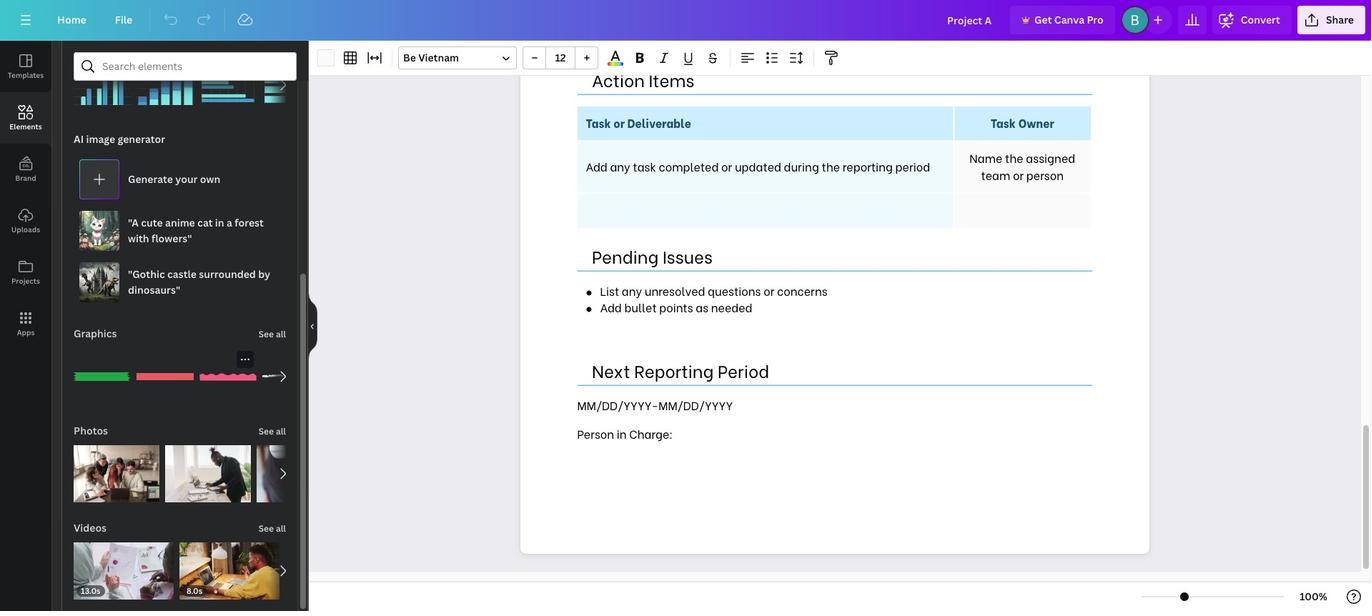 Task type: describe. For each thing, give the bounding box(es) containing it.
all for graphics
[[276, 328, 286, 340]]

file
[[115, 13, 132, 26]]

generate
[[128, 172, 173, 186]]

templates button
[[0, 41, 51, 92]]

forest
[[235, 216, 264, 230]]

uploads
[[11, 225, 40, 235]]

see for videos
[[259, 523, 274, 535]]

color range image
[[608, 62, 623, 66]]

photos
[[74, 424, 108, 438]]

see for photos
[[259, 426, 274, 438]]

your
[[175, 172, 198, 186]]

needed
[[711, 299, 753, 315]]

get canva pro
[[1035, 13, 1104, 26]]

flowers"
[[152, 232, 192, 245]]

13.0s
[[81, 586, 101, 596]]

file button
[[104, 6, 144, 34]]

none text field containing list any unresolved questions or concerns
[[520, 0, 1150, 554]]

torn paper banner with space for text image
[[262, 348, 320, 406]]

100% button
[[1291, 586, 1337, 609]]

questions
[[708, 283, 761, 299]]

vietnam
[[419, 51, 459, 64]]

home link
[[46, 6, 98, 34]]

convert
[[1241, 13, 1281, 26]]

projects button
[[0, 247, 51, 298]]

8.0s group
[[180, 534, 280, 600]]

easter banner image
[[137, 348, 194, 406]]

see all for photos
[[259, 426, 286, 438]]

get
[[1035, 13, 1052, 26]]

see all for videos
[[259, 523, 286, 535]]

8.0s
[[187, 586, 203, 596]]

surrounded
[[199, 267, 256, 281]]

see all button for videos
[[257, 514, 288, 543]]

list any unresolved questions or concerns add bullet points as needed
[[600, 283, 828, 315]]

anime
[[165, 216, 195, 230]]

Search elements search field
[[102, 53, 268, 80]]

charge:
[[630, 425, 673, 442]]

playful decorative ribbon banner image
[[74, 348, 131, 406]]

cat
[[197, 216, 213, 230]]

generator
[[118, 132, 165, 146]]

home
[[57, 13, 86, 26]]

image
[[86, 132, 115, 146]]

barista making coffee image
[[257, 446, 342, 503]]

be vietnam
[[403, 51, 459, 64]]

unresolved
[[645, 283, 705, 299]]

"a cute anime cat in a forest with flowers"
[[128, 216, 264, 245]]

add
[[600, 299, 622, 315]]

a
[[227, 216, 232, 230]]

mm/dd/yyyy
[[659, 397, 733, 413]]

see all button for graphics
[[257, 320, 288, 348]]

in inside "a cute anime cat in a forest with flowers"
[[215, 216, 224, 230]]

with
[[128, 232, 149, 245]]

be vietnam button
[[398, 46, 517, 69]]

pro
[[1087, 13, 1104, 26]]



Task type: vqa. For each thing, say whether or not it's contained in the screenshot.
any
yes



Task type: locate. For each thing, give the bounding box(es) containing it.
bullet
[[625, 299, 657, 315]]

2 see all from the top
[[259, 426, 286, 438]]

0 vertical spatial in
[[215, 216, 224, 230]]

13.0s group
[[74, 534, 174, 600]]

"gothic
[[128, 267, 165, 281]]

0 vertical spatial all
[[276, 328, 286, 340]]

canva
[[1055, 13, 1085, 26]]

graphics button
[[72, 320, 118, 348]]

ai
[[74, 132, 84, 146]]

all left hide image
[[276, 328, 286, 340]]

hide image
[[308, 292, 318, 360]]

group
[[523, 46, 599, 69], [74, 56, 131, 114], [137, 56, 194, 114], [200, 56, 257, 114], [262, 56, 320, 114], [74, 340, 131, 406], [137, 348, 194, 406], [200, 348, 257, 406], [262, 348, 320, 406], [74, 437, 159, 503], [165, 437, 251, 503], [257, 446, 342, 503]]

1 vertical spatial all
[[276, 426, 286, 438]]

in
[[215, 216, 224, 230], [617, 425, 627, 442]]

castle
[[167, 267, 197, 281]]

100%
[[1300, 590, 1328, 604]]

mm/dd/yyyy-
[[578, 397, 659, 413]]

elements
[[9, 122, 42, 132]]

generate your own
[[128, 172, 221, 186]]

graphics
[[74, 327, 117, 340]]

focused businessman using laptop image
[[165, 446, 251, 503]]

own
[[200, 172, 221, 186]]

in left a at the top left
[[215, 216, 224, 230]]

1 all from the top
[[276, 328, 286, 340]]

in right person
[[617, 425, 627, 442]]

1 vertical spatial see all
[[259, 426, 286, 438]]

convert button
[[1213, 6, 1292, 34]]

1 see from the top
[[259, 328, 274, 340]]

0 vertical spatial see all button
[[257, 320, 288, 348]]

2 vertical spatial see
[[259, 523, 274, 535]]

playful decorative wavy banner image
[[200, 348, 257, 406]]

side panel tab list
[[0, 41, 51, 350]]

see for graphics
[[259, 328, 274, 340]]

videos
[[74, 521, 107, 535]]

2 see all button from the top
[[257, 417, 288, 446]]

– – number field
[[551, 51, 571, 64]]

see
[[259, 328, 274, 340], [259, 426, 274, 438], [259, 523, 274, 535]]

1 vertical spatial see all button
[[257, 417, 288, 446]]

see left hide image
[[259, 328, 274, 340]]

mm/dd/yyyy-mm/dd/yyyy
[[578, 397, 733, 413]]

or
[[764, 283, 775, 299]]

any
[[622, 283, 642, 299]]

apps
[[17, 328, 35, 338]]

templates
[[8, 70, 44, 80]]

see all button
[[257, 320, 288, 348], [257, 417, 288, 446], [257, 514, 288, 543]]

photos button
[[72, 417, 109, 446]]

points
[[660, 299, 693, 315]]

2 vertical spatial see all
[[259, 523, 286, 535]]

all for videos
[[276, 523, 286, 535]]

as
[[696, 299, 709, 315]]

"gothic castle surrounded by dinosaurs"
[[128, 267, 270, 297]]

1 horizontal spatial in
[[617, 425, 627, 442]]

see all button down torn paper banner with space for text image
[[257, 417, 288, 446]]

see all button for photos
[[257, 417, 288, 446]]

0 vertical spatial see all
[[259, 328, 286, 340]]

3 see from the top
[[259, 523, 274, 535]]

be
[[403, 51, 416, 64]]

main menu bar
[[0, 0, 1372, 41]]

elements button
[[0, 92, 51, 144]]

see all button down the barista making coffee 'image'
[[257, 514, 288, 543]]

2 vertical spatial see all button
[[257, 514, 288, 543]]

"a
[[128, 216, 139, 230]]

#fafafa image
[[318, 49, 335, 67]]

get canva pro button
[[1011, 6, 1116, 34]]

ai image generator
[[74, 132, 165, 146]]

Design title text field
[[936, 6, 1005, 34]]

3 see all button from the top
[[257, 514, 288, 543]]

3 all from the top
[[276, 523, 286, 535]]

2 vertical spatial all
[[276, 523, 286, 535]]

see up the barista making coffee 'image'
[[259, 426, 274, 438]]

1 see all button from the top
[[257, 320, 288, 348]]

brand
[[15, 173, 36, 183]]

see all for graphics
[[259, 328, 286, 340]]

dinosaurs"
[[128, 283, 180, 297]]

concerns
[[777, 283, 828, 299]]

apps button
[[0, 298, 51, 350]]

all down the barista making coffee 'image'
[[276, 523, 286, 535]]

None text field
[[520, 0, 1150, 554]]

by
[[258, 267, 270, 281]]

all up the barista making coffee 'image'
[[276, 426, 286, 438]]

see all left hide image
[[259, 328, 286, 340]]

brand button
[[0, 144, 51, 195]]

1 see all from the top
[[259, 328, 286, 340]]

see all
[[259, 328, 286, 340], [259, 426, 286, 438], [259, 523, 286, 535]]

all
[[276, 328, 286, 340], [276, 426, 286, 438], [276, 523, 286, 535]]

teacher teaching students with digital art image
[[74, 446, 159, 503]]

see down the barista making coffee 'image'
[[259, 523, 274, 535]]

list
[[600, 283, 619, 299]]

share button
[[1298, 6, 1366, 34]]

1 vertical spatial see
[[259, 426, 274, 438]]

share
[[1327, 13, 1355, 26]]

see all up the barista making coffee 'image'
[[259, 426, 286, 438]]

person
[[578, 425, 614, 442]]

projects
[[11, 276, 40, 286]]

3 see all from the top
[[259, 523, 286, 535]]

see all button left hide image
[[257, 320, 288, 348]]

2 see from the top
[[259, 426, 274, 438]]

uploads button
[[0, 195, 51, 247]]

all for photos
[[276, 426, 286, 438]]

see all down the barista making coffee 'image'
[[259, 523, 286, 535]]

person in charge:
[[578, 425, 676, 442]]

0 horizontal spatial in
[[215, 216, 224, 230]]

videos button
[[72, 514, 108, 543]]

0 vertical spatial see
[[259, 328, 274, 340]]

cute
[[141, 216, 163, 230]]

2 all from the top
[[276, 426, 286, 438]]

1 vertical spatial in
[[617, 425, 627, 442]]



